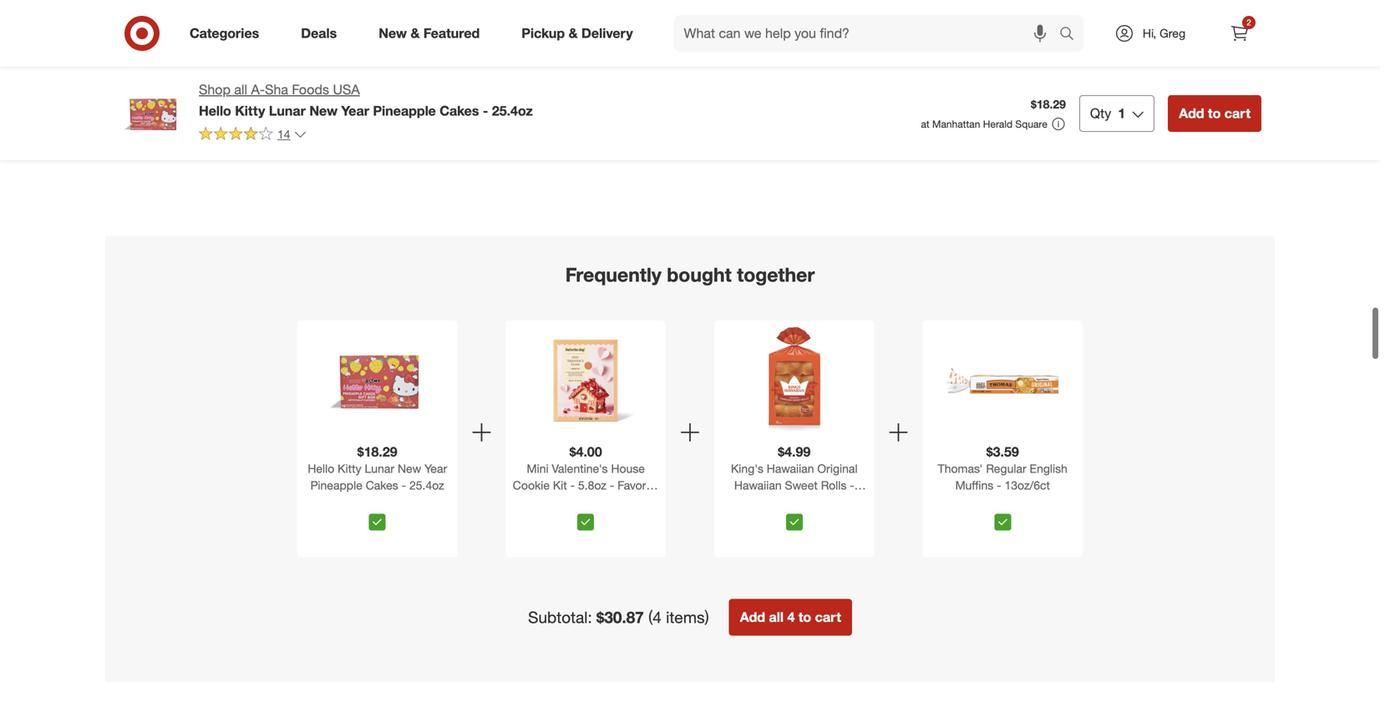 Task type: vqa. For each thing, say whether or not it's contained in the screenshot.
Pickup & Delivery
yes



Task type: locate. For each thing, give the bounding box(es) containing it.
valentines mini collection cookie house kit - 26.9oz - favorite day™ image
[[878, 0, 1015, 28]]

1 vertical spatial mini valentine's house cookie kit - 5.8oz - favorite day™ image
[[529, 324, 643, 438]]

0 vertical spatial kitty
[[235, 103, 265, 119]]

1 horizontal spatial $12.00 save 20% on favorite day™ snacks & candy
[[1048, 38, 1163, 78]]

day™ inside $9.00 save 20% on favorite day™ snacks & candy
[[196, 66, 219, 78]]

3 save from the left
[[724, 53, 746, 66]]

all
[[234, 81, 247, 98], [769, 610, 784, 626]]

20% inside the $4.00 save 20% on favorite day™ snacks & candy
[[749, 53, 769, 66]]

1 vertical spatial cakes
[[366, 479, 399, 493]]

5 candy from the left
[[1117, 66, 1145, 78]]

cart for valentines mini collection cookie house kit - 26.9oz - favorite day™
[[919, 113, 939, 126]]

$12.00
[[878, 38, 913, 52], [1048, 38, 1083, 52]]

0 vertical spatial all
[[234, 81, 247, 98]]

$12.00 up "24oz"
[[1048, 38, 1083, 52]]

qty 1
[[1091, 105, 1126, 122]]

lunar inside shop all a-sha foods usa hello kitty lunar new year pineapple cakes - 25.4oz
[[269, 103, 306, 119]]

favorite inside $4.00 mini valentine's house cookie kit - 5.8oz - favorite day™
[[618, 479, 659, 493]]

candy
[[265, 66, 292, 78], [606, 66, 633, 78], [776, 66, 804, 78], [947, 66, 974, 78], [1117, 66, 1145, 78]]

$4.00 inside $4.00 mini valentine's house cookie kit - 5.8oz - favorite day™
[[570, 444, 602, 461]]

save inside $3.00 save 20% on favorite day™ snacks & candy
[[553, 53, 575, 66]]

on inside $3.00 save 20% on favorite day™ snacks & candy
[[602, 53, 613, 66]]

candy for valentine's
[[776, 66, 804, 78]]

3 snacks from the left
[[733, 66, 764, 78]]

0 vertical spatial $4.00
[[707, 38, 736, 52]]

kit inside $4.99 valentine dipped cookie mix kit - 9.5oz - favorite day™
[[388, 67, 402, 82]]

1 horizontal spatial $18.29
[[1032, 97, 1067, 112]]

4 candy from the left
[[947, 66, 974, 78]]

cart left 1
[[1090, 113, 1110, 126]]

$4.99 inside '$4.99 king's hawaiian original hawaiian sweet rolls - 12oz/12ct'
[[778, 444, 811, 461]]

candy inside $3.00 save 20% on favorite day™ snacks & candy
[[606, 66, 633, 78]]

1 vertical spatial $18.29
[[358, 444, 398, 461]]

pickup
[[522, 25, 565, 41]]

candy inside $9.00 save 20% on favorite day™ snacks & candy
[[265, 66, 292, 78]]

dipping
[[196, 80, 236, 95]]

5 save from the left
[[1065, 53, 1087, 66]]

20% inside $3.00 save 20% on favorite day™ snacks & candy
[[578, 53, 599, 66]]

2 vertical spatial new
[[398, 462, 421, 477]]

1 save from the left
[[212, 53, 234, 66]]

mini valentine's house cookie kit - 5.8oz - favorite day™ link
[[509, 461, 663, 510]]

4 20% from the left
[[919, 53, 940, 66]]

$4.99 up king's hawaiian original hawaiian sweet rolls - 12oz/12ct link
[[778, 444, 811, 461]]

rolls
[[821, 479, 847, 493]]

2 candy from the left
[[606, 66, 633, 78]]

together
[[737, 263, 815, 287]]

26.9oz
[[878, 95, 913, 110]]

13oz/6ct
[[1005, 479, 1051, 493]]

$12.00 save 20% on favorite day™ snacks & candy down valentines mini collection cookie house kit - 26.9oz - favorite day™ image
[[878, 38, 992, 78]]

& inside $3.00 save 20% on favorite day™ snacks & candy
[[597, 66, 603, 78]]

add down 26.9oz
[[885, 113, 904, 126]]

$4.99
[[366, 38, 395, 52], [778, 444, 811, 461]]

1 vertical spatial new
[[310, 103, 338, 119]]

favorite inside $4.99 valentine dipped cookie mix kit - 9.5oz - favorite day™
[[453, 67, 494, 82]]

1 horizontal spatial pineapple
[[373, 103, 436, 119]]

valentine up shop
[[196, 66, 243, 80]]

0 horizontal spatial cakes
[[366, 479, 399, 493]]

add down shop
[[203, 113, 222, 126]]

on for strawberry
[[261, 53, 272, 66]]

add to cart button down mix
[[366, 106, 435, 133]]

0 vertical spatial $4.99
[[366, 38, 395, 52]]

on
[[261, 53, 272, 66], [602, 53, 613, 66], [772, 53, 783, 66], [943, 53, 954, 66], [1113, 53, 1125, 66]]

$9.00 save 20% on favorite day™ snacks & candy
[[196, 38, 310, 78]]

1 horizontal spatial 5.8oz
[[773, 80, 801, 95]]

snacks inside the $4.00 save 20% on favorite day™ snacks & candy
[[733, 66, 764, 78]]

snacks inside $3.00 save 20% on favorite day™ snacks & candy
[[562, 66, 594, 78]]

snacks for strawberry
[[221, 66, 253, 78]]

save inside $9.00 save 20% on favorite day™ snacks & candy
[[212, 53, 234, 66]]

1 horizontal spatial all
[[769, 610, 784, 626]]

0 horizontal spatial hello
[[199, 103, 231, 119]]

2 save from the left
[[553, 53, 575, 66]]

mini for valentines
[[934, 66, 956, 80]]

2
[[1247, 17, 1252, 28]]

& for valentines mini collection cookie house kit - 26.9oz - favorite day™
[[938, 66, 944, 78]]

1 $12.00 from the left
[[878, 38, 913, 52]]

valentine left the dipped
[[366, 52, 414, 67]]

& inside $9.00 save 20% on favorite day™ snacks & candy
[[256, 66, 262, 78]]

categories
[[190, 25, 259, 41]]

valentine inside $4.99 valentine dipped cookie mix kit - 9.5oz - favorite day™
[[366, 52, 414, 67]]

house inside mini valentine's house cookie kit - 5.8oz - favorite day™
[[792, 66, 825, 80]]

add to cart
[[1180, 105, 1251, 122], [203, 113, 257, 126], [374, 113, 427, 126], [885, 113, 939, 126], [1056, 113, 1110, 126]]

1 horizontal spatial lunar
[[365, 462, 395, 477]]

$12.00 save 20% on favorite day™ snacks & candy
[[878, 38, 992, 78], [1048, 38, 1163, 78]]

& inside the $4.00 save 20% on favorite day™ snacks & candy
[[767, 66, 773, 78]]

save for valentine's
[[724, 53, 746, 66]]

20% inside $9.00 save 20% on favorite day™ snacks & candy
[[237, 53, 258, 66]]

on inside the $4.00 save 20% on favorite day™ snacks & candy
[[772, 53, 783, 66]]

0 vertical spatial $18.29
[[1032, 97, 1067, 112]]

frequently bought together
[[566, 263, 815, 287]]

add to cart button for valentine's flower truck - 24oz - favorite day™
[[1048, 106, 1117, 133]]

$4.00 inside the $4.00 save 20% on favorite day™ snacks & candy
[[707, 38, 736, 52]]

1 horizontal spatial cakes
[[440, 103, 479, 119]]

add to cart for valentines mini collection cookie house kit - 26.9oz - favorite day™
[[885, 113, 939, 126]]

kit
[[388, 67, 402, 82], [239, 80, 253, 95], [537, 80, 551, 95], [747, 80, 761, 95], [955, 80, 969, 95], [553, 479, 567, 493]]

$18.29 hello kitty lunar new year pineapple cakes - 25.4oz
[[308, 444, 447, 493]]

$18.29 down "24oz"
[[1032, 97, 1067, 112]]

hawaiian
[[767, 462, 815, 477], [735, 479, 782, 493]]

valentine inside valentine strawberry dipping kit - 10oz/12ct - favorite day™
[[196, 66, 243, 80]]

1 horizontal spatial house
[[792, 66, 825, 80]]

14 link
[[199, 126, 307, 145]]

10oz/12ct
[[265, 80, 317, 95]]

to
[[1209, 105, 1222, 122], [225, 113, 235, 126], [395, 113, 405, 126], [907, 113, 917, 126], [1078, 113, 1087, 126], [799, 610, 812, 626]]

4 on from the left
[[943, 53, 954, 66]]

day™ inside mini valentine's house cookie kit - 5.8oz - favorite day™
[[752, 95, 779, 110]]

add to cart button down "24oz"
[[1048, 106, 1117, 133]]

20% for valentine's
[[749, 53, 769, 66]]

flower
[[1107, 66, 1142, 80]]

add all 4 to cart button
[[729, 600, 852, 637]]

0 vertical spatial new
[[379, 25, 407, 41]]

20%
[[237, 53, 258, 66], [578, 53, 599, 66], [749, 53, 769, 66], [919, 53, 940, 66], [1090, 53, 1110, 66]]

0 horizontal spatial kitty
[[235, 103, 265, 119]]

1 horizontal spatial hello
[[308, 462, 335, 477]]

valentine
[[366, 52, 414, 67], [196, 66, 243, 80]]

0 horizontal spatial valentine
[[196, 66, 243, 80]]

$4.00 up mini valentine's house cookie kit - 5.8oz - favorite day™ link
[[570, 444, 602, 461]]

1 vertical spatial kitty
[[338, 462, 362, 477]]

lunar inside $18.29 hello kitty lunar new year pineapple cakes - 25.4oz
[[365, 462, 395, 477]]

5.8oz inside mini valentine's house cookie kit - 5.8oz - favorite day™
[[773, 80, 801, 95]]

0 vertical spatial lunar
[[269, 103, 306, 119]]

1 vertical spatial all
[[769, 610, 784, 626]]

king's hawaiian original hawaiian sweet rolls - 12oz/12ct image
[[738, 324, 851, 438]]

add to cart for valentine's flower truck - 24oz - favorite day™
[[1056, 113, 1110, 126]]

frequently
[[566, 263, 662, 287]]

2 $12.00 from the left
[[1048, 38, 1083, 52]]

1 on from the left
[[261, 53, 272, 66]]

0 horizontal spatial mini
[[527, 462, 549, 477]]

save
[[212, 53, 234, 66], [553, 53, 575, 66], [724, 53, 746, 66], [894, 53, 916, 66], [1065, 53, 1087, 66]]

thomas' regular english muffins - 13oz/6ct link
[[927, 461, 1080, 508]]

5 20% from the left
[[1090, 53, 1110, 66]]

1 horizontal spatial year
[[425, 462, 447, 477]]

add to cart button for valentine strawberry dipping kit - 10oz/12ct - favorite day™
[[196, 106, 264, 133]]

0 vertical spatial hello
[[199, 103, 231, 119]]

1 horizontal spatial valentine
[[366, 52, 414, 67]]

to for valentine's flower truck - 24oz - favorite day™
[[1078, 113, 1087, 126]]

&
[[411, 25, 420, 41], [569, 25, 578, 41], [256, 66, 262, 78], [597, 66, 603, 78], [767, 66, 773, 78], [938, 66, 944, 78], [1108, 66, 1114, 78]]

25.4oz
[[492, 103, 533, 119], [410, 479, 445, 493]]

add to cart button for valentines mini collection cookie house kit - 26.9oz - favorite day™
[[878, 106, 947, 133]]

all left a-
[[234, 81, 247, 98]]

snacks for heart
[[562, 66, 594, 78]]

1 vertical spatial 5.8oz
[[578, 479, 607, 493]]

1 horizontal spatial 25.4oz
[[492, 103, 533, 119]]

favorite
[[275, 53, 310, 66], [616, 53, 651, 66], [786, 53, 822, 66], [957, 53, 992, 66], [1127, 53, 1163, 66], [453, 67, 494, 82], [601, 80, 643, 95], [1084, 80, 1126, 95], [196, 95, 237, 110], [707, 95, 748, 110], [924, 95, 965, 110], [618, 479, 659, 493]]

-
[[1177, 66, 1181, 80], [406, 67, 410, 82], [445, 67, 450, 82], [257, 80, 261, 95], [320, 80, 324, 95], [554, 80, 559, 95], [593, 80, 598, 95], [765, 80, 769, 95], [804, 80, 809, 95], [972, 80, 977, 95], [1077, 80, 1081, 95], [916, 95, 920, 110], [483, 103, 488, 119], [402, 479, 406, 493], [571, 479, 575, 493], [610, 479, 615, 493], [850, 479, 855, 493], [997, 479, 1002, 493]]

1 vertical spatial lunar
[[365, 462, 395, 477]]

hawaiian up the sweet
[[767, 462, 815, 477]]

add to cart button down valentines
[[878, 106, 947, 133]]

1 $12.00 save 20% on favorite day™ snacks & candy from the left
[[878, 38, 992, 78]]

0 horizontal spatial 5.8oz
[[578, 479, 607, 493]]

add to cart for valentine dipped cookie mix kit - 9.5oz - favorite day™
[[374, 113, 427, 126]]

year
[[342, 103, 369, 119], [425, 462, 447, 477]]

new & featured link
[[365, 15, 501, 52]]

3 candy from the left
[[776, 66, 804, 78]]

$18.29 up hello kitty lunar new year pineapple cakes - 25.4oz link
[[358, 444, 398, 461]]

20% for strawberry
[[237, 53, 258, 66]]

cookie inside $4.99 valentine dipped cookie mix kit - 9.5oz - favorite day™
[[458, 52, 495, 67]]

candy for flower
[[1117, 66, 1145, 78]]

1 vertical spatial pineapple
[[311, 479, 363, 493]]

1 horizontal spatial kitty
[[338, 462, 362, 477]]

0 vertical spatial pineapple
[[373, 103, 436, 119]]

0 horizontal spatial $12.00 save 20% on favorite day™ snacks & candy
[[878, 38, 992, 78]]

1 vertical spatial 25.4oz
[[410, 479, 445, 493]]

candy inside the $4.00 save 20% on favorite day™ snacks & candy
[[776, 66, 804, 78]]

0 horizontal spatial $4.00
[[570, 444, 602, 461]]

0 vertical spatial year
[[342, 103, 369, 119]]

& for valentine strawberry dipping kit - 10oz/12ct - favorite day™
[[256, 66, 262, 78]]

None checkbox
[[578, 515, 595, 531], [786, 515, 803, 531], [578, 515, 595, 531], [786, 515, 803, 531]]

2 $12.00 save 20% on favorite day™ snacks & candy from the left
[[1048, 38, 1163, 78]]

0 horizontal spatial house
[[611, 462, 645, 477]]

1 vertical spatial $4.00
[[570, 444, 602, 461]]

kitty
[[235, 103, 265, 119], [338, 462, 362, 477]]

1 horizontal spatial $12.00
[[1048, 38, 1083, 52]]

mini inside valentines mini collection cookie house kit - 26.9oz - favorite day™
[[934, 66, 956, 80]]

year inside $18.29 hello kitty lunar new year pineapple cakes - 25.4oz
[[425, 462, 447, 477]]

0 vertical spatial 25.4oz
[[492, 103, 533, 119]]

0 vertical spatial cakes
[[440, 103, 479, 119]]

categories link
[[176, 15, 280, 52]]

favorite inside valentine's heart cookie kit - 3.5oz - favorite day™
[[601, 80, 643, 95]]

1 horizontal spatial mini
[[707, 66, 729, 80]]

cart for valentine's flower truck - 24oz - favorite day™
[[1090, 113, 1110, 126]]

greg
[[1160, 26, 1186, 41]]

collection
[[959, 66, 1012, 80]]

add for valentines mini collection cookie house kit - 26.9oz - favorite day™
[[885, 113, 904, 126]]

0 horizontal spatial $12.00
[[878, 38, 913, 52]]

cart right 4
[[816, 610, 842, 626]]

None checkbox
[[369, 515, 386, 531], [995, 515, 1012, 531], [369, 515, 386, 531], [995, 515, 1012, 531]]

2 horizontal spatial mini
[[934, 66, 956, 80]]

$4.99 up mix
[[366, 38, 395, 52]]

usa
[[333, 81, 360, 98]]

1 horizontal spatial mini valentine's house cookie kit - 5.8oz - favorite day™ image
[[707, 0, 844, 28]]

1 vertical spatial year
[[425, 462, 447, 477]]

2 snacks from the left
[[562, 66, 594, 78]]

cart inside "button"
[[816, 610, 842, 626]]

cart down the 9.5oz
[[408, 113, 427, 126]]

mini inside $4.00 mini valentine's house cookie kit - 5.8oz - favorite day™
[[527, 462, 549, 477]]

20% for mini
[[919, 53, 940, 66]]

0 horizontal spatial $18.29
[[358, 444, 398, 461]]

1 horizontal spatial $4.00
[[707, 38, 736, 52]]

on for flower
[[1113, 53, 1125, 66]]

kit inside valentines mini collection cookie house kit - 26.9oz - favorite day™
[[955, 80, 969, 95]]

add to cart button down shop
[[196, 106, 264, 133]]

$4.99 inside $4.99 valentine dipped cookie mix kit - 9.5oz - favorite day™
[[366, 38, 395, 52]]

add down "24oz"
[[1056, 113, 1075, 126]]

(4
[[649, 609, 662, 628]]

new
[[379, 25, 407, 41], [310, 103, 338, 119], [398, 462, 421, 477]]

featured
[[424, 25, 480, 41]]

0 horizontal spatial 25.4oz
[[410, 479, 445, 493]]

all inside shop all a-sha foods usa hello kitty lunar new year pineapple cakes - 25.4oz
[[234, 81, 247, 98]]

on for heart
[[602, 53, 613, 66]]

all for shop
[[234, 81, 247, 98]]

cookie for $4.99 valentine dipped cookie mix kit - 9.5oz - favorite day™
[[458, 52, 495, 67]]

cart up 14 link
[[237, 113, 257, 126]]

house inside valentines mini collection cookie house kit - 26.9oz - favorite day™
[[918, 80, 952, 95]]

2 20% from the left
[[578, 53, 599, 66]]

cart for valentine dipped cookie mix kit - 9.5oz - favorite day™
[[408, 113, 427, 126]]

$12.00 up valentines
[[878, 38, 913, 52]]

4 snacks from the left
[[903, 66, 935, 78]]

cakes
[[440, 103, 479, 119], [366, 479, 399, 493]]

lunar
[[269, 103, 306, 119], [365, 462, 395, 477]]

foods
[[292, 81, 329, 98]]

cart down valentines mini collection cookie house kit - 26.9oz - favorite day™
[[919, 113, 939, 126]]

25.4oz inside $18.29 hello kitty lunar new year pineapple cakes - 25.4oz
[[410, 479, 445, 493]]

0 horizontal spatial lunar
[[269, 103, 306, 119]]

$12.00 for valentine's flower truck - 24oz - favorite day™
[[1048, 38, 1083, 52]]

day™ inside valentine's heart cookie kit - 3.5oz - favorite day™
[[646, 80, 673, 95]]

1 vertical spatial $4.99
[[778, 444, 811, 461]]

manhattan
[[933, 118, 981, 130]]

5 snacks from the left
[[1074, 66, 1105, 78]]

add to cart for valentine strawberry dipping kit - 10oz/12ct - favorite day™
[[203, 113, 257, 126]]

favorite inside valentines mini collection cookie house kit - 26.9oz - favorite day™
[[924, 95, 965, 110]]

hello
[[199, 103, 231, 119], [308, 462, 335, 477]]

4 save from the left
[[894, 53, 916, 66]]

0 horizontal spatial pineapple
[[311, 479, 363, 493]]

0 horizontal spatial $4.99
[[366, 38, 395, 52]]

$18.29 inside $18.29 hello kitty lunar new year pineapple cakes - 25.4oz
[[358, 444, 398, 461]]

2 on from the left
[[602, 53, 613, 66]]

1 20% from the left
[[237, 53, 258, 66]]

add down mix
[[374, 113, 393, 126]]

$3.59
[[987, 444, 1020, 461]]

hawaiian down the king's
[[735, 479, 782, 493]]

on for valentine's
[[772, 53, 783, 66]]

pineapple inside shop all a-sha foods usa hello kitty lunar new year pineapple cakes - 25.4oz
[[373, 103, 436, 119]]

on inside $9.00 save 20% on favorite day™ snacks & candy
[[261, 53, 272, 66]]

9.5oz
[[413, 67, 442, 82]]

1 candy from the left
[[265, 66, 292, 78]]

all inside "button"
[[769, 610, 784, 626]]

day™ inside valentine strawberry dipping kit - 10oz/12ct - favorite day™
[[240, 95, 267, 110]]

1 horizontal spatial $4.99
[[778, 444, 811, 461]]

all left 4
[[769, 610, 784, 626]]

year inside shop all a-sha foods usa hello kitty lunar new year pineapple cakes - 25.4oz
[[342, 103, 369, 119]]

$4.00 up mini valentine's house cookie kit - 5.8oz - favorite day™
[[707, 38, 736, 52]]

1 snacks from the left
[[221, 66, 253, 78]]

$12.00 save 20% on favorite day™ snacks & candy down valentine's flower truck - 24oz - favorite day™ image
[[1048, 38, 1163, 78]]

20% for heart
[[578, 53, 599, 66]]

1 vertical spatial hello
[[308, 462, 335, 477]]

pineapple
[[373, 103, 436, 119], [311, 479, 363, 493]]

snacks inside $9.00 save 20% on favorite day™ snacks & candy
[[221, 66, 253, 78]]

3 on from the left
[[772, 53, 783, 66]]

0 vertical spatial 5.8oz
[[773, 80, 801, 95]]

add
[[1180, 105, 1205, 122], [203, 113, 222, 126], [374, 113, 393, 126], [885, 113, 904, 126], [1056, 113, 1075, 126], [740, 610, 766, 626]]

mini valentine's house cookie kit - 5.8oz - favorite day™ image
[[707, 0, 844, 28], [529, 324, 643, 438]]

0 vertical spatial hawaiian
[[767, 462, 815, 477]]

candy for strawberry
[[265, 66, 292, 78]]

3 20% from the left
[[749, 53, 769, 66]]

cookie inside mini valentine's house cookie kit - 5.8oz - favorite day™
[[707, 80, 744, 95]]

cookie inside valentines mini collection cookie house kit - 26.9oz - favorite day™
[[878, 80, 915, 95]]

$3.00 save 20% on favorite day™ snacks & candy
[[537, 38, 651, 78]]

image of hello kitty lunar new year pineapple cakes - 25.4oz image
[[119, 80, 186, 147]]

mini inside mini valentine's house cookie kit - 5.8oz - favorite day™
[[707, 66, 729, 80]]

$4.00 mini valentine's house cookie kit - 5.8oz - favorite day™
[[513, 444, 659, 510]]

2 horizontal spatial house
[[918, 80, 952, 95]]

save inside the $4.00 save 20% on favorite day™ snacks & candy
[[724, 53, 746, 66]]

day™
[[196, 66, 219, 78], [537, 66, 560, 78], [707, 66, 730, 78], [878, 66, 901, 78], [1048, 66, 1071, 78], [646, 80, 673, 95], [1129, 80, 1156, 95], [366, 82, 393, 96], [240, 95, 267, 110], [752, 95, 779, 110], [968, 95, 995, 110], [573, 495, 600, 510]]

valentine's
[[537, 66, 593, 80], [732, 66, 788, 80], [1048, 66, 1104, 80], [552, 462, 608, 477]]

strawberry
[[246, 66, 304, 80]]

5 on from the left
[[1113, 53, 1125, 66]]

1
[[1119, 105, 1126, 122]]

0 horizontal spatial all
[[234, 81, 247, 98]]

kitty inside shop all a-sha foods usa hello kitty lunar new year pineapple cakes - 25.4oz
[[235, 103, 265, 119]]

day™ inside $4.99 valentine dipped cookie mix kit - 9.5oz - favorite day™
[[366, 82, 393, 96]]

add left 4
[[740, 610, 766, 626]]

0 horizontal spatial year
[[342, 103, 369, 119]]

$18.29
[[1032, 97, 1067, 112], [358, 444, 398, 461]]



Task type: describe. For each thing, give the bounding box(es) containing it.
$30.87
[[597, 609, 644, 628]]

valentine's inside $4.00 mini valentine's house cookie kit - 5.8oz - favorite day™
[[552, 462, 608, 477]]

$4.00 save 20% on favorite day™ snacks & candy
[[707, 38, 822, 78]]

favorite inside valentine strawberry dipping kit - 10oz/12ct - favorite day™
[[196, 95, 237, 110]]

- inside $3.59 thomas' regular english muffins - 13oz/6ct
[[997, 479, 1002, 493]]

hi,
[[1143, 26, 1157, 41]]

sweet
[[785, 479, 818, 493]]

& for mini valentine's house cookie kit - 5.8oz - favorite day™
[[767, 66, 773, 78]]

0 horizontal spatial mini valentine's house cookie kit - 5.8oz - favorite day™ image
[[529, 324, 643, 438]]

$18.29 for $18.29 hello kitty lunar new year pineapple cakes - 25.4oz
[[358, 444, 398, 461]]

cart down 2 link
[[1225, 105, 1251, 122]]

heart
[[596, 66, 625, 80]]

candy for mini
[[947, 66, 974, 78]]

valentines mini collection cookie house kit - 26.9oz - favorite day™
[[878, 66, 1012, 110]]

mini for $4.00
[[527, 462, 549, 477]]

3.5oz
[[562, 80, 590, 95]]

valentine's inside valentine's heart cookie kit - 3.5oz - favorite day™
[[537, 66, 593, 80]]

valentines
[[878, 66, 931, 80]]

day™ inside valentines mini collection cookie house kit - 26.9oz - favorite day™
[[968, 95, 995, 110]]

valentine's inside valentine's flower truck - 24oz - favorite day™
[[1048, 66, 1104, 80]]

$4.99 for $4.99 king's hawaiian original hawaiian sweet rolls - 12oz/12ct
[[778, 444, 811, 461]]

favorite inside valentine's flower truck - 24oz - favorite day™
[[1084, 80, 1126, 95]]

4
[[788, 610, 795, 626]]

add all 4 to cart
[[740, 610, 842, 626]]

- inside '$4.99 king's hawaiian original hawaiian sweet rolls - 12oz/12ct'
[[850, 479, 855, 493]]

herald
[[984, 118, 1013, 130]]

valentine strawberry dipping kit - 10oz/12ct - favorite day™
[[196, 66, 324, 110]]

cookie for valentines mini collection cookie house kit - 26.9oz - favorite day™
[[878, 80, 915, 95]]

snacks for flower
[[1074, 66, 1105, 78]]

cart for valentine strawberry dipping kit - 10oz/12ct - favorite day™
[[237, 113, 257, 126]]

2 link
[[1222, 15, 1259, 52]]

pineapple inside $18.29 hello kitty lunar new year pineapple cakes - 25.4oz
[[311, 479, 363, 493]]

$12.00 save 20% on favorite day™ snacks & candy for mini
[[878, 38, 992, 78]]

to for valentine dipped cookie mix kit - 9.5oz - favorite day™
[[395, 113, 405, 126]]

day™ inside valentine's flower truck - 24oz - favorite day™
[[1129, 80, 1156, 95]]

day™ inside the $4.00 save 20% on favorite day™ snacks & candy
[[707, 66, 730, 78]]

original
[[818, 462, 858, 477]]

20% for flower
[[1090, 53, 1110, 66]]

shop
[[199, 81, 231, 98]]

$3.00
[[537, 38, 565, 52]]

5.8oz inside $4.00 mini valentine's house cookie kit - 5.8oz - favorite day™
[[578, 479, 607, 493]]

save for heart
[[553, 53, 575, 66]]

subtotal: $30.87 (4 items)
[[528, 609, 709, 628]]

truck
[[1146, 66, 1174, 80]]

a-
[[251, 81, 265, 98]]

hello inside $18.29 hello kitty lunar new year pineapple cakes - 25.4oz
[[308, 462, 335, 477]]

cakes inside shop all a-sha foods usa hello kitty lunar new year pineapple cakes - 25.4oz
[[440, 103, 479, 119]]

$4.00 for $4.00 mini valentine's house cookie kit - 5.8oz - favorite day™
[[570, 444, 602, 461]]

new inside the 'new & featured' link
[[379, 25, 407, 41]]

& for valentine's flower truck - 24oz - favorite day™
[[1108, 66, 1114, 78]]

$12.00 save 20% on favorite day™ snacks & candy for flower
[[1048, 38, 1163, 78]]

items)
[[666, 609, 709, 628]]

regular
[[987, 462, 1027, 477]]

candy for heart
[[606, 66, 633, 78]]

pickup & delivery
[[522, 25, 633, 41]]

at
[[922, 118, 930, 130]]

add to cart button down truck
[[1169, 95, 1262, 132]]

cakes inside $18.29 hello kitty lunar new year pineapple cakes - 25.4oz
[[366, 479, 399, 493]]

valentine's heart cookie kit - 3.5oz - favorite day™
[[537, 66, 673, 95]]

king's
[[731, 462, 764, 477]]

search button
[[1052, 15, 1093, 55]]

14
[[278, 127, 291, 142]]

pickup & delivery link
[[508, 15, 654, 52]]

qty
[[1091, 105, 1112, 122]]

sha
[[265, 81, 288, 98]]

cookie for mini valentine's house cookie kit - 5.8oz - favorite day™
[[707, 80, 744, 95]]

add for valentine strawberry dipping kit - 10oz/12ct - favorite day™
[[203, 113, 222, 126]]

valentine dipped cookie mix kit - 9.5oz - favorite day™ image
[[366, 0, 503, 28]]

kit inside valentine's heart cookie kit - 3.5oz - favorite day™
[[537, 80, 551, 95]]

add for valentine dipped cookie mix kit - 9.5oz - favorite day™
[[374, 113, 393, 126]]

kit inside mini valentine's house cookie kit - 5.8oz - favorite day™
[[747, 80, 761, 95]]

new & featured
[[379, 25, 480, 41]]

add for valentine's flower truck - 24oz - favorite day™
[[1056, 113, 1075, 126]]

kit inside $4.00 mini valentine's house cookie kit - 5.8oz - favorite day™
[[553, 479, 567, 493]]

kitty inside $18.29 hello kitty lunar new year pineapple cakes - 25.4oz
[[338, 462, 362, 477]]

search
[[1052, 27, 1093, 43]]

hi, greg
[[1143, 26, 1186, 41]]

delivery
[[582, 25, 633, 41]]

day™ inside $3.00 save 20% on favorite day™ snacks & candy
[[537, 66, 560, 78]]

12oz/12ct
[[769, 495, 821, 510]]

dipped
[[417, 52, 455, 67]]

- inside shop all a-sha foods usa hello kitty lunar new year pineapple cakes - 25.4oz
[[483, 103, 488, 119]]

24oz
[[1048, 80, 1073, 95]]

deals link
[[287, 15, 358, 52]]

favorite inside mini valentine's house cookie kit - 5.8oz - favorite day™
[[707, 95, 748, 110]]

valentine's heart cookie kit - 3.5oz - favorite day™ image
[[537, 0, 674, 28]]

add inside add all 4 to cart "button"
[[740, 610, 766, 626]]

valentine's flower truck - 24oz - favorite day™ image
[[1048, 0, 1185, 28]]

kit inside valentine strawberry dipping kit - 10oz/12ct - favorite day™
[[239, 80, 253, 95]]

king's hawaiian original hawaiian sweet rolls - 12oz/12ct link
[[718, 461, 871, 510]]

english
[[1030, 462, 1068, 477]]

cookie inside valentine's heart cookie kit - 3.5oz - favorite day™
[[628, 66, 665, 80]]

favorite inside $9.00 save 20% on favorite day™ snacks & candy
[[275, 53, 310, 66]]

& for valentine's heart cookie kit - 3.5oz - favorite day™
[[597, 66, 603, 78]]

save for mini
[[894, 53, 916, 66]]

snacks for mini
[[903, 66, 935, 78]]

0 vertical spatial mini valentine's house cookie kit - 5.8oz - favorite day™ image
[[707, 0, 844, 28]]

to for valentines mini collection cookie house kit - 26.9oz - favorite day™
[[907, 113, 917, 126]]

mini valentine's house cookie kit - 5.8oz - favorite day™
[[707, 66, 825, 110]]

deals
[[301, 25, 337, 41]]

mix
[[366, 67, 385, 82]]

25.4oz inside shop all a-sha foods usa hello kitty lunar new year pineapple cakes - 25.4oz
[[492, 103, 533, 119]]

save for flower
[[1065, 53, 1087, 66]]

$3.59 thomas' regular english muffins - 13oz/6ct
[[938, 444, 1068, 493]]

hello inside shop all a-sha foods usa hello kitty lunar new year pineapple cakes - 25.4oz
[[199, 103, 231, 119]]

subtotal:
[[528, 609, 592, 628]]

new inside $18.29 hello kitty lunar new year pineapple cakes - 25.4oz
[[398, 462, 421, 477]]

thomas'
[[938, 462, 983, 477]]

bought
[[667, 263, 732, 287]]

valentine strawberry dipping kit - 10oz/12ct - favorite day™ image
[[196, 0, 333, 28]]

all for add
[[769, 610, 784, 626]]

day™ inside $4.00 mini valentine's house cookie kit - 5.8oz - favorite day™
[[573, 495, 600, 510]]

$4.00 for $4.00 save 20% on favorite day™ snacks & candy
[[707, 38, 736, 52]]

thomas' regular english muffins - 13oz/6ct image
[[947, 324, 1060, 438]]

to inside "button"
[[799, 610, 812, 626]]

$4.99 king's hawaiian original hawaiian sweet rolls - 12oz/12ct
[[731, 444, 858, 510]]

add right 1
[[1180, 105, 1205, 122]]

What can we help you find? suggestions appear below search field
[[674, 15, 1064, 52]]

at manhattan herald square
[[922, 118, 1048, 130]]

$4.99 for $4.99 valentine dipped cookie mix kit - 9.5oz - favorite day™
[[366, 38, 395, 52]]

1 vertical spatial hawaiian
[[735, 479, 782, 493]]

muffins
[[956, 479, 994, 493]]

on for mini
[[943, 53, 954, 66]]

- inside $18.29 hello kitty lunar new year pineapple cakes - 25.4oz
[[402, 479, 406, 493]]

snacks for valentine's
[[733, 66, 764, 78]]

favorite inside $3.00 save 20% on favorite day™ snacks & candy
[[616, 53, 651, 66]]

$18.29 for $18.29
[[1032, 97, 1067, 112]]

hello kitty lunar new year pineapple cakes - 25.4oz link
[[301, 461, 454, 508]]

$12.00 for valentines mini collection cookie house kit - 26.9oz - favorite day™
[[878, 38, 913, 52]]

valentine's flower truck - 24oz - favorite day™
[[1048, 66, 1181, 95]]

hello kitty lunar new year pineapple cakes - 25.4oz image
[[321, 324, 434, 438]]

square
[[1016, 118, 1048, 130]]

$4.99 valentine dipped cookie mix kit - 9.5oz - favorite day™
[[366, 38, 495, 96]]

valentine's inside mini valentine's house cookie kit - 5.8oz - favorite day™
[[732, 66, 788, 80]]

save for strawberry
[[212, 53, 234, 66]]

cookie inside $4.00 mini valentine's house cookie kit - 5.8oz - favorite day™
[[513, 479, 550, 493]]

add to cart button for valentine dipped cookie mix kit - 9.5oz - favorite day™
[[366, 106, 435, 133]]

$9.00
[[196, 38, 224, 52]]

to for valentine strawberry dipping kit - 10oz/12ct - favorite day™
[[225, 113, 235, 126]]

house inside $4.00 mini valentine's house cookie kit - 5.8oz - favorite day™
[[611, 462, 645, 477]]

favorite inside the $4.00 save 20% on favorite day™ snacks & candy
[[786, 53, 822, 66]]

shop all a-sha foods usa hello kitty lunar new year pineapple cakes - 25.4oz
[[199, 81, 533, 119]]

new inside shop all a-sha foods usa hello kitty lunar new year pineapple cakes - 25.4oz
[[310, 103, 338, 119]]



